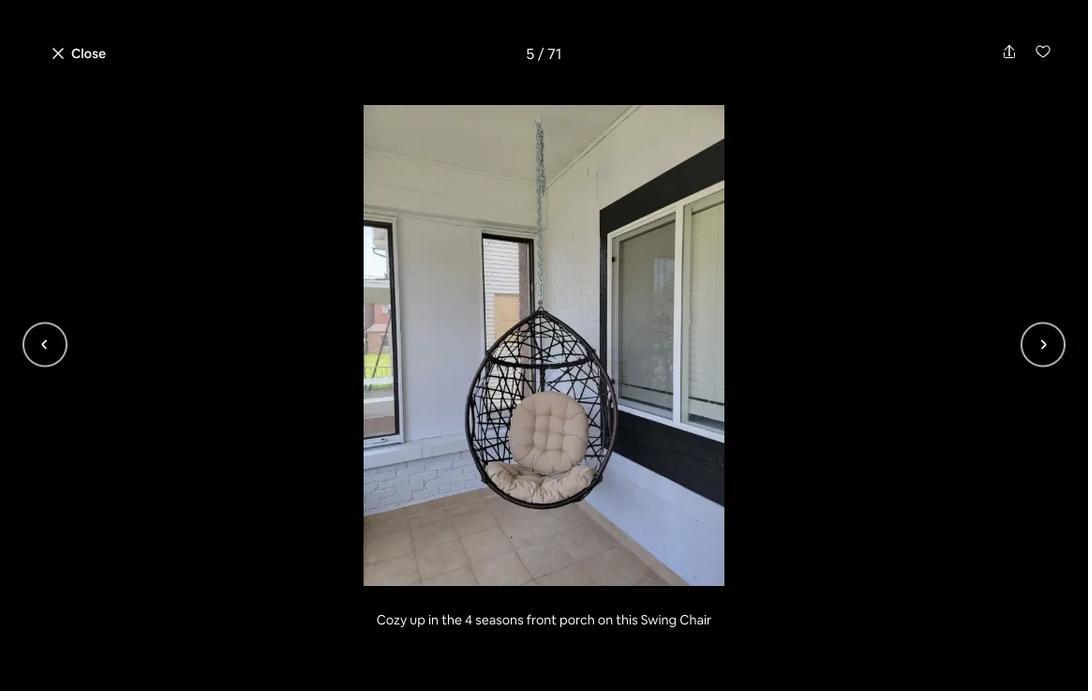 Task type: locate. For each thing, give the bounding box(es) containing it.
| left grill
[[496, 45, 503, 76]]

soak your stresses away in the 8-person hot tub. image
[[234, 0, 541, 103], [234, 0, 541, 103], [552, 128, 779, 305]]

relax in the spacious, ultra-comfortable living room. note the built-in charging station at lower left. image
[[548, 0, 855, 103], [548, 0, 855, 103], [552, 312, 779, 482]]

dialog
[[0, 0, 1089, 691]]

gather your group around the firepit with its comfortable adirondack chairs. image
[[234, 110, 541, 316], [234, 110, 541, 316]]

cozy up in the 4 seasons front porch on this swing chair image
[[90, 105, 999, 586], [90, 105, 999, 586], [548, 110, 855, 529], [548, 110, 855, 529]]

the
[[442, 611, 462, 628]]

jason is a superhost. learn more about jason. image
[[570, 512, 622, 565], [570, 512, 622, 565]]

71
[[548, 44, 562, 63]]

2 horizontal spatial |
[[496, 45, 503, 76]]

you'll love the vintage charm of red zen retreat, along with its updated conveniences. image
[[75, 128, 544, 482]]

|
[[297, 45, 304, 76], [406, 45, 412, 76], [496, 45, 503, 76]]

enjoy your morning beverage on the sunny, enclosed front porch. image
[[234, 323, 541, 529], [234, 323, 541, 529]]

| left hot
[[297, 45, 304, 76]]

None search field
[[404, 0, 685, 9]]

no fumbling with keys; self-check-in is available with a digital keypad smart lock. image
[[234, 536, 855, 691], [234, 536, 855, 691]]

indiana,
[[399, 85, 448, 102]]

$142
[[724, 536, 769, 562]]

up
[[410, 611, 426, 628]]

seasons
[[476, 611, 524, 628]]

| right tub
[[406, 45, 412, 76]]

0 horizontal spatial |
[[297, 45, 304, 76]]

downtown retreat | hot tub | firepit | grill michigan city, indiana, united states
[[75, 45, 554, 102]]

swing
[[641, 611, 677, 628]]

in
[[429, 611, 439, 628]]

hot
[[309, 45, 352, 76]]

3 | from the left
[[496, 45, 503, 76]]

downtown
[[75, 45, 201, 76]]

1 horizontal spatial |
[[406, 45, 412, 76]]

4
[[465, 611, 473, 628]]



Task type: describe. For each thing, give the bounding box(es) containing it.
/
[[538, 44, 544, 63]]

front
[[527, 611, 557, 628]]

2 | from the left
[[406, 45, 412, 76]]

city,
[[369, 85, 397, 102]]

5
[[526, 44, 535, 63]]

1.5 baths
[[299, 544, 359, 563]]

on
[[598, 611, 613, 628]]

baths
[[320, 544, 359, 563]]

this
[[616, 611, 638, 628]]

states
[[495, 85, 534, 102]]

chair
[[680, 611, 712, 628]]

cozy
[[377, 611, 407, 628]]

1 | from the left
[[297, 45, 304, 76]]

5 / 71
[[526, 44, 562, 63]]

cozy up in the 4 seasons front porch on this swing chair
[[377, 611, 712, 628]]

michigan
[[310, 85, 366, 102]]

firepit
[[417, 45, 491, 76]]

grill
[[508, 45, 554, 76]]

1.5
[[299, 544, 317, 563]]

retreat
[[206, 45, 292, 76]]

tub
[[357, 45, 401, 76]]

porch
[[560, 611, 595, 628]]

united
[[450, 85, 492, 102]]

michigan city, indiana, united states button
[[310, 83, 534, 105]]



Task type: vqa. For each thing, say whether or not it's contained in the screenshot.
$99
no



